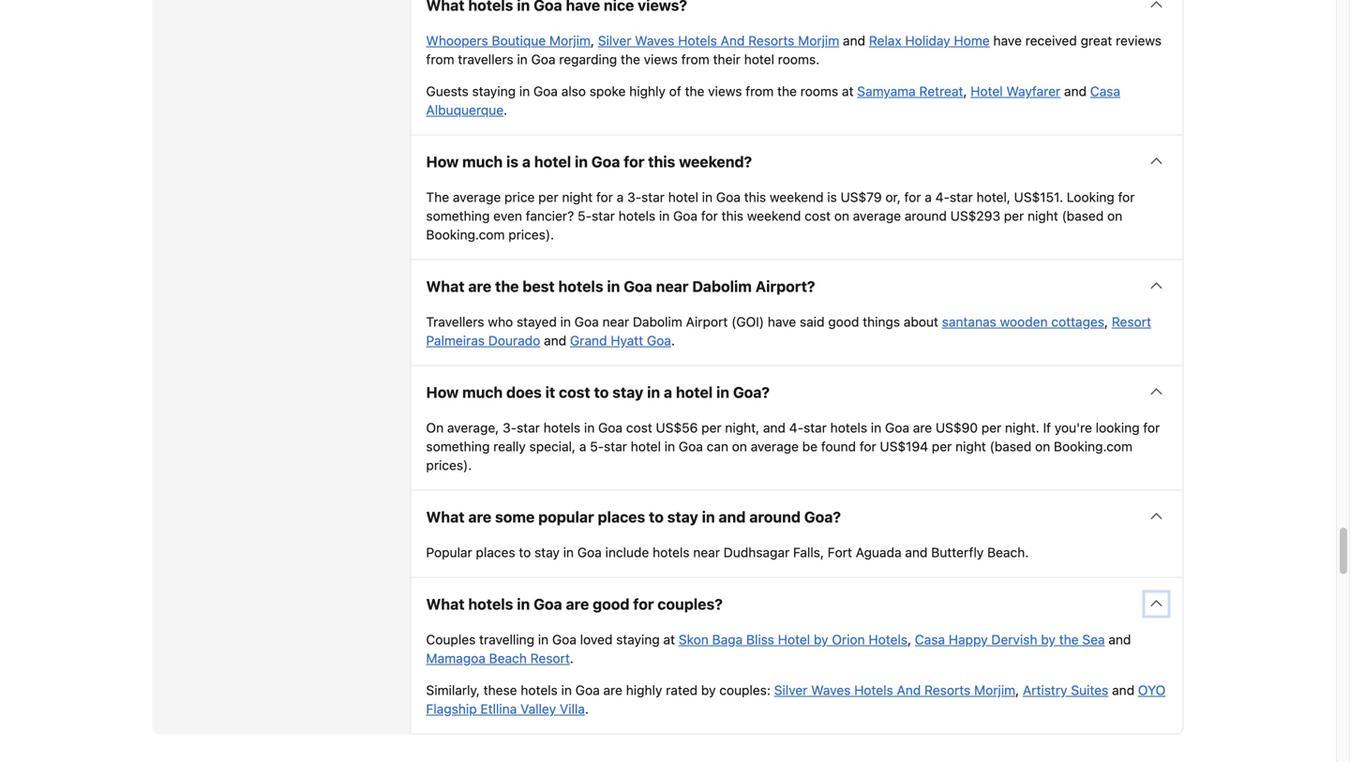 Task type: describe. For each thing, give the bounding box(es) containing it.
wayfarer
[[1007, 83, 1061, 99]]

what are the best hotels in goa near dabolim airport?
[[426, 277, 815, 295]]

things
[[863, 314, 900, 329]]

0 vertical spatial and
[[721, 33, 745, 48]]

are down loved
[[603, 682, 623, 698]]

special,
[[529, 439, 576, 454]]

resort inside the resort palmeiras dourado
[[1112, 314, 1151, 329]]

are inside on average, 3-star hotels in goa cost us$56 per night, and 4-star hotels in goa are us$90 per night. if you're looking for something really special, a 5-star hotel in goa can on average be found for us$194 per night (based on booking.com prices).
[[913, 420, 932, 435]]

what are some popular places to stay in and around goa? button
[[411, 491, 1183, 543]]

highly for are
[[626, 682, 662, 698]]

0 vertical spatial silver
[[598, 33, 631, 48]]

casa happy dervish by the sea link
[[915, 632, 1105, 647]]

casa albuquerque link
[[426, 83, 1121, 118]]

looking
[[1067, 189, 1115, 205]]

it
[[545, 383, 555, 401]]

0 horizontal spatial waves
[[635, 33, 675, 48]]

1 horizontal spatial from
[[681, 51, 710, 67]]

hotels inside the average price per night for a 3-star hotel in goa this weekend is us$79 or, for a 4-star hotel, us$151. looking for something even fancier? 5-star hotels in goa for this weekend cost on average around us$293 per night (based on booking.com prices).
[[619, 208, 656, 223]]

the
[[426, 189, 449, 205]]

0 horizontal spatial dabolim
[[633, 314, 682, 329]]

star down the how much is a hotel in goa for this weekend?
[[641, 189, 665, 205]]

travelling
[[479, 632, 535, 647]]

a right or,
[[925, 189, 932, 205]]

(goi)
[[731, 314, 764, 329]]

bliss
[[746, 632, 774, 647]]

similarly,
[[426, 682, 480, 698]]

dudhsagar
[[724, 545, 790, 560]]

per down us$90
[[932, 439, 952, 454]]

how much is a hotel in goa for this weekend? button
[[411, 135, 1183, 188]]

hotel up us$56
[[676, 383, 713, 401]]

holiday
[[905, 33, 951, 48]]

2 horizontal spatial near
[[693, 545, 720, 560]]

on down night,
[[732, 439, 747, 454]]

in up travelling
[[517, 595, 530, 613]]

hotel up price
[[534, 153, 571, 171]]

accordion control element
[[410, 0, 1184, 735]]

and right aguada
[[905, 545, 928, 560]]

in down us$56
[[665, 439, 675, 454]]

whoopers
[[426, 33, 488, 48]]

0 horizontal spatial from
[[426, 51, 454, 67]]

in up popular places to stay in goa include hotels near dudhsagar falls, fort aguada and butterfly beach.
[[702, 508, 715, 526]]

mamagoa
[[426, 651, 486, 666]]

. inside couples travelling in goa loved staying at skon baga bliss hotel by orion hotels , casa happy dervish by the sea and mamagoa beach resort .
[[570, 651, 574, 666]]

dervish
[[991, 632, 1038, 647]]

and grand hyatt goa .
[[540, 333, 675, 348]]

are left some
[[468, 508, 492, 526]]

in left "also"
[[519, 83, 530, 99]]

travellers
[[426, 314, 484, 329]]

flagship
[[426, 701, 477, 717]]

a up price
[[522, 153, 531, 171]]

what hotels in goa are good for couples? button
[[411, 578, 1183, 630]]

what hotels in goa are good for couples?
[[426, 595, 723, 613]]

, right wooden
[[1105, 314, 1108, 329]]

. right valley
[[585, 701, 589, 717]]

star up us$293
[[950, 189, 973, 205]]

on down us$79
[[834, 208, 849, 223]]

on down if
[[1035, 439, 1050, 454]]

star down how much does it cost to stay in a hotel in goa?
[[604, 439, 627, 454]]

0 horizontal spatial night
[[562, 189, 593, 205]]

aguada
[[856, 545, 902, 560]]

best
[[523, 277, 555, 295]]

is inside the average price per night for a 3-star hotel in goa this weekend is us$79 or, for a 4-star hotel, us$151. looking for something even fancier? 5-star hotels in goa for this weekend cost on average around us$293 per night (based on booking.com prices).
[[827, 189, 837, 205]]

wooden
[[1000, 314, 1048, 329]]

0 vertical spatial resorts
[[748, 33, 795, 48]]

what for what are some popular places to stay in and around goa?
[[426, 508, 465, 526]]

does
[[506, 383, 542, 401]]

great
[[1081, 33, 1112, 48]]

even
[[493, 208, 522, 223]]

etllina
[[481, 701, 517, 717]]

0 horizontal spatial morjim
[[549, 33, 591, 48]]

in inside couples travelling in goa loved staying at skon baga bliss hotel by orion hotels , casa happy dervish by the sea and mamagoa beach resort .
[[538, 632, 549, 647]]

booking.com for how much is a hotel in goa for this weekend?
[[426, 227, 505, 242]]

what for what are the best hotels in goa near dabolim airport?
[[426, 277, 465, 295]]

hotel wayfarer link
[[971, 83, 1061, 99]]

to for places
[[649, 508, 664, 526]]

happy
[[949, 632, 988, 647]]

2 vertical spatial hotels
[[854, 682, 893, 698]]

how for how much does it cost to stay in a hotel in goa?
[[426, 383, 459, 401]]

their
[[713, 51, 741, 67]]

oyo flagship etllina valley villa
[[426, 682, 1166, 717]]

hotels up valley
[[521, 682, 558, 698]]

spoke
[[590, 83, 626, 99]]

rated
[[666, 682, 698, 698]]

something for how much does it cost to stay in a hotel in goa?
[[426, 439, 490, 454]]

staying inside couples travelling in goa loved staying at skon baga bliss hotel by orion hotels , casa happy dervish by the sea and mamagoa beach resort .
[[616, 632, 660, 647]]

can
[[707, 439, 729, 454]]

are up who
[[468, 277, 492, 295]]

star up the really in the left bottom of the page
[[517, 420, 540, 435]]

us$151.
[[1014, 189, 1063, 205]]

. right 'hyatt'
[[671, 333, 675, 348]]

resort palmeiras dourado link
[[426, 314, 1151, 348]]

really
[[493, 439, 526, 454]]

couples travelling in goa loved staying at skon baga bliss hotel by orion hotels , casa happy dervish by the sea and mamagoa beach resort .
[[426, 632, 1131, 666]]

couples?
[[658, 595, 723, 613]]

hotels up travelling
[[468, 595, 513, 613]]

boutique
[[492, 33, 546, 48]]

at inside couples travelling in goa loved staying at skon baga bliss hotel by orion hotels , casa happy dervish by the sea and mamagoa beach resort .
[[663, 632, 675, 647]]

cottages
[[1051, 314, 1105, 329]]

skon baga bliss hotel by orion hotels link
[[679, 632, 908, 647]]

home
[[954, 33, 990, 48]]

hotel inside on average, 3-star hotels in goa cost us$56 per night, and 4-star hotels in goa are us$90 per night. if you're looking for something really special, a 5-star hotel in goa can on average be found for us$194 per night (based on booking.com prices).
[[631, 439, 661, 454]]

on average, 3-star hotels in goa cost us$56 per night, and 4-star hotels in goa are us$90 per night. if you're looking for something really special, a 5-star hotel in goa can on average be found for us$194 per night (based on booking.com prices).
[[426, 420, 1160, 473]]

1 horizontal spatial waves
[[811, 682, 851, 698]]

per left the night.
[[982, 420, 1002, 435]]

are up loved
[[566, 595, 589, 613]]

0 horizontal spatial by
[[701, 682, 716, 698]]

be
[[802, 439, 818, 454]]

. down travellers
[[504, 102, 507, 118]]

orion
[[832, 632, 865, 647]]

who
[[488, 314, 513, 329]]

artistry
[[1023, 682, 1068, 698]]

in down how much does it cost to stay in a hotel in goa?
[[584, 420, 595, 435]]

is inside dropdown button
[[506, 153, 519, 171]]

night.
[[1005, 420, 1040, 435]]

whoopers boutique morjim , silver waves hotels and resorts morjim and relax holiday home
[[426, 33, 990, 48]]

fort
[[828, 545, 852, 560]]

booking.com for how much does it cost to stay in a hotel in goa?
[[1054, 439, 1133, 454]]

around inside the average price per night for a 3-star hotel in goa this weekend is us$79 or, for a 4-star hotel, us$151. looking for something even fancier? 5-star hotels in goa for this weekend cost on average around us$293 per night (based on booking.com prices).
[[905, 208, 947, 223]]

us$194
[[880, 439, 928, 454]]

fancier?
[[526, 208, 574, 223]]

1 vertical spatial average
[[853, 208, 901, 223]]

in up us$194
[[871, 420, 882, 435]]

0 vertical spatial average
[[453, 189, 501, 205]]

grand
[[570, 333, 607, 348]]

how much does it cost to stay in a hotel in goa? button
[[411, 366, 1183, 419]]

hotels up the found
[[830, 420, 867, 435]]

hotel,
[[977, 189, 1011, 205]]

(based for how much does it cost to stay in a hotel in goa?
[[990, 439, 1032, 454]]

and left the oyo
[[1112, 682, 1135, 698]]

2 horizontal spatial morjim
[[974, 682, 1016, 698]]

star up be at the bottom of page
[[804, 420, 827, 435]]

artistry suites link
[[1023, 682, 1109, 698]]

hyatt
[[611, 333, 643, 348]]

goa inside have received great reviews from travellers in goa regarding the views from their hotel rooms.
[[531, 51, 556, 67]]

valley
[[520, 701, 556, 717]]

and inside dropdown button
[[719, 508, 746, 526]]

1 horizontal spatial goa?
[[804, 508, 841, 526]]

4- inside on average, 3-star hotels in goa cost us$56 per night, and 4-star hotels in goa are us$90 per night. if you're looking for something really special, a 5-star hotel in goa can on average be found for us$194 per night (based on booking.com prices).
[[789, 420, 804, 435]]

albuquerque
[[426, 102, 504, 118]]

much for does
[[462, 383, 503, 401]]

us$90
[[936, 420, 978, 435]]

1 vertical spatial this
[[744, 189, 766, 205]]

in up what are the best hotels in goa near dabolim airport? on the top of page
[[659, 208, 670, 223]]

travellers
[[458, 51, 513, 67]]

1 vertical spatial weekend
[[747, 208, 801, 223]]

3- inside the average price per night for a 3-star hotel in goa this weekend is us$79 or, for a 4-star hotel, us$151. looking for something even fancier? 5-star hotels in goa for this weekend cost on average around us$293 per night (based on booking.com prices).
[[627, 189, 641, 205]]

hotels up special,
[[544, 420, 581, 435]]

airport?
[[756, 277, 815, 295]]

, up regarding
[[591, 33, 594, 48]]

0 vertical spatial goa?
[[733, 383, 770, 401]]

0 vertical spatial silver waves hotels and resorts morjim link
[[598, 33, 839, 48]]

2 vertical spatial to
[[519, 545, 531, 560]]

casa albuquerque
[[426, 83, 1121, 118]]

hotel inside have received great reviews from travellers in goa regarding the views from their hotel rooms.
[[744, 51, 775, 67]]

oyo flagship etllina valley villa link
[[426, 682, 1166, 717]]

stayed
[[517, 314, 557, 329]]

weekend?
[[679, 153, 752, 171]]

the left rooms
[[777, 83, 797, 99]]

about
[[904, 314, 939, 329]]

looking
[[1096, 420, 1140, 435]]

couples:
[[719, 682, 771, 698]]

1 vertical spatial views
[[708, 83, 742, 99]]

sea
[[1082, 632, 1105, 647]]

, left artistry
[[1016, 682, 1019, 698]]

hotels inside couples travelling in goa loved staying at skon baga bliss hotel by orion hotels , casa happy dervish by the sea and mamagoa beach resort .
[[869, 632, 908, 647]]

of
[[669, 83, 681, 99]]

cost inside dropdown button
[[559, 383, 590, 401]]

santanas
[[942, 314, 997, 329]]

2 horizontal spatial from
[[746, 83, 774, 99]]

stay for and
[[667, 508, 698, 526]]

0 horizontal spatial near
[[602, 314, 629, 329]]

1 horizontal spatial by
[[814, 632, 829, 647]]

star right fancier?
[[592, 208, 615, 223]]

in up us$56
[[647, 383, 660, 401]]

guests
[[426, 83, 469, 99]]

1 horizontal spatial morjim
[[798, 33, 839, 48]]

retreat
[[919, 83, 963, 99]]

0 vertical spatial hotels
[[678, 33, 717, 48]]

(based for how much is a hotel in goa for this weekend?
[[1062, 208, 1104, 223]]



Task type: locate. For each thing, give the bounding box(es) containing it.
how for how much is a hotel in goa for this weekend?
[[426, 153, 459, 171]]

something inside the average price per night for a 3-star hotel in goa this weekend is us$79 or, for a 4-star hotel, us$151. looking for something even fancier? 5-star hotels in goa for this weekend cost on average around us$293 per night (based on booking.com prices).
[[426, 208, 490, 223]]

3- down the how much is a hotel in goa for this weekend?
[[627, 189, 641, 205]]

0 horizontal spatial (based
[[990, 439, 1032, 454]]

near inside dropdown button
[[656, 277, 689, 295]]

1 vertical spatial something
[[426, 439, 490, 454]]

0 horizontal spatial casa
[[915, 632, 945, 647]]

per up can
[[702, 420, 722, 435]]

much inside how much is a hotel in goa for this weekend? dropdown button
[[462, 153, 503, 171]]

in right stayed
[[560, 314, 571, 329]]

night for how much is a hotel in goa for this weekend?
[[1028, 208, 1058, 223]]

1 vertical spatial and
[[897, 682, 921, 698]]

1 horizontal spatial have
[[993, 33, 1022, 48]]

hotel down weekend?
[[668, 189, 699, 205]]

resorts down happy
[[925, 682, 971, 698]]

also
[[561, 83, 586, 99]]

average left be at the bottom of page
[[751, 439, 799, 454]]

1 horizontal spatial and
[[897, 682, 921, 698]]

(based down the night.
[[990, 439, 1032, 454]]

0 vertical spatial dabolim
[[692, 277, 752, 295]]

1 horizontal spatial 4-
[[936, 189, 950, 205]]

3 what from the top
[[426, 595, 465, 613]]

us$79
[[841, 189, 882, 205]]

2 much from the top
[[462, 383, 503, 401]]

dabolim inside dropdown button
[[692, 277, 752, 295]]

2 vertical spatial stay
[[535, 545, 560, 560]]

have received great reviews from travellers in goa regarding the views from their hotel rooms.
[[426, 33, 1162, 67]]

cost left us$56
[[626, 420, 652, 435]]

0 vertical spatial how
[[426, 153, 459, 171]]

2 vertical spatial this
[[722, 208, 744, 223]]

whoopers boutique morjim link
[[426, 33, 591, 48]]

the up spoke
[[621, 51, 640, 67]]

silver waves hotels and resorts morjim link down orion
[[774, 682, 1016, 698]]

palmeiras
[[426, 333, 485, 348]]

hotel inside the average price per night for a 3-star hotel in goa this weekend is us$79 or, for a 4-star hotel, us$151. looking for something even fancier? 5-star hotels in goa for this weekend cost on average around us$293 per night (based on booking.com prices).
[[668, 189, 699, 205]]

1 horizontal spatial near
[[656, 277, 689, 295]]

1 vertical spatial cost
[[559, 383, 590, 401]]

relax holiday home link
[[869, 33, 990, 48]]

what
[[426, 277, 465, 295], [426, 508, 465, 526], [426, 595, 465, 613]]

are
[[468, 277, 492, 295], [913, 420, 932, 435], [468, 508, 492, 526], [566, 595, 589, 613], [603, 682, 623, 698]]

casa down great
[[1090, 83, 1121, 99]]

by right rated
[[701, 682, 716, 698]]

found
[[821, 439, 856, 454]]

something for how much is a hotel in goa for this weekend?
[[426, 208, 490, 223]]

to inside how much does it cost to stay in a hotel in goa? dropdown button
[[594, 383, 609, 401]]

average,
[[447, 420, 499, 435]]

night
[[562, 189, 593, 205], [1028, 208, 1058, 223], [956, 439, 986, 454]]

reviews
[[1116, 33, 1162, 48]]

per up fancier?
[[538, 189, 559, 205]]

booking.com inside the average price per night for a 3-star hotel in goa this weekend is us$79 or, for a 4-star hotel, us$151. looking for something even fancier? 5-star hotels in goa for this weekend cost on average around us$293 per night (based on booking.com prices).
[[426, 227, 505, 242]]

to inside 'what are some popular places to stay in and around goa?' dropdown button
[[649, 508, 664, 526]]

or,
[[886, 189, 901, 205]]

in up and grand hyatt goa .
[[607, 277, 620, 295]]

the left best
[[495, 277, 519, 295]]

highly for spoke
[[629, 83, 666, 99]]

baga
[[712, 632, 743, 647]]

views
[[644, 51, 678, 67], [708, 83, 742, 99]]

rooms
[[801, 83, 838, 99]]

price
[[505, 189, 535, 205]]

what for what hotels in goa are good for couples?
[[426, 595, 465, 613]]

the inside have received great reviews from travellers in goa regarding the views from their hotel rooms.
[[621, 51, 640, 67]]

hotels right best
[[558, 277, 604, 295]]

casa
[[1090, 83, 1121, 99], [915, 632, 945, 647]]

in down weekend?
[[702, 189, 713, 205]]

2 something from the top
[[426, 439, 490, 454]]

0 vertical spatial is
[[506, 153, 519, 171]]

0 vertical spatial at
[[842, 83, 854, 99]]

1 horizontal spatial cost
[[626, 420, 652, 435]]

much for is
[[462, 153, 503, 171]]

dourado
[[488, 333, 540, 348]]

places
[[598, 508, 645, 526], [476, 545, 515, 560]]

5- inside on average, 3-star hotels in goa cost us$56 per night, and 4-star hotels in goa are us$90 per night. if you're looking for something really special, a 5-star hotel in goa can on average be found for us$194 per night (based on booking.com prices).
[[590, 439, 604, 454]]

5-
[[578, 208, 592, 223], [590, 439, 604, 454]]

1 vertical spatial near
[[602, 314, 629, 329]]

4- up be at the bottom of page
[[789, 420, 804, 435]]

near left dudhsagar
[[693, 545, 720, 560]]

booking.com down you're
[[1054, 439, 1133, 454]]

a down the how much is a hotel in goa for this weekend?
[[617, 189, 624, 205]]

1 horizontal spatial views
[[708, 83, 742, 99]]

2 horizontal spatial night
[[1028, 208, 1058, 223]]

0 vertical spatial around
[[905, 208, 947, 223]]

casa left happy
[[915, 632, 945, 647]]

booking.com inside on average, 3-star hotels in goa cost us$56 per night, and 4-star hotels in goa are us$90 per night. if you're looking for something really special, a 5-star hotel in goa can on average be found for us$194 per night (based on booking.com prices).
[[1054, 439, 1133, 454]]

the inside couples travelling in goa loved staying at skon baga bliss hotel by orion hotels , casa happy dervish by the sea and mamagoa beach resort .
[[1059, 632, 1079, 647]]

hotel right the bliss
[[778, 632, 810, 647]]

1 something from the top
[[426, 208, 490, 223]]

and inside on average, 3-star hotels in goa cost us$56 per night, and 4-star hotels in goa are us$90 per night. if you're looking for something really special, a 5-star hotel in goa can on average be found for us$194 per night (based on booking.com prices).
[[763, 420, 786, 435]]

night inside on average, 3-star hotels in goa cost us$56 per night, and 4-star hotels in goa are us$90 per night. if you're looking for something really special, a 5-star hotel in goa can on average be found for us$194 per night (based on booking.com prices).
[[956, 439, 986, 454]]

morjim
[[549, 33, 591, 48], [798, 33, 839, 48], [974, 682, 1016, 698]]

hotel right retreat
[[971, 83, 1003, 99]]

1 vertical spatial how
[[426, 383, 459, 401]]

1 vertical spatial booking.com
[[1054, 439, 1133, 454]]

1 horizontal spatial hotel
[[971, 83, 1003, 99]]

1 vertical spatial (based
[[990, 439, 1032, 454]]

5- right special,
[[590, 439, 604, 454]]

how much is a hotel in goa for this weekend?
[[426, 153, 752, 171]]

stay down 'hyatt'
[[612, 383, 644, 401]]

1 horizontal spatial booking.com
[[1054, 439, 1133, 454]]

stay up popular places to stay in goa include hotels near dudhsagar falls, fort aguada and butterfly beach.
[[667, 508, 698, 526]]

the right of
[[685, 83, 705, 99]]

prices). inside the average price per night for a 3-star hotel in goa this weekend is us$79 or, for a 4-star hotel, us$151. looking for something even fancier? 5-star hotels in goa for this weekend cost on average around us$293 per night (based on booking.com prices).
[[509, 227, 554, 242]]

0 vertical spatial staying
[[472, 83, 516, 99]]

hotels down orion
[[854, 682, 893, 698]]

0 vertical spatial near
[[656, 277, 689, 295]]

similarly, these hotels in goa are highly rated by couples: silver waves hotels and resorts morjim , artistry suites and
[[426, 682, 1138, 698]]

cost right it
[[559, 383, 590, 401]]

silver waves hotels and resorts morjim link
[[598, 33, 839, 48], [774, 682, 1016, 698]]

0 horizontal spatial views
[[644, 51, 678, 67]]

, inside couples travelling in goa loved staying at skon baga bliss hotel by orion hotels , casa happy dervish by the sea and mamagoa beach resort .
[[908, 632, 911, 647]]

1 horizontal spatial good
[[828, 314, 859, 329]]

, left hotel wayfarer link on the top of page
[[963, 83, 967, 99]]

have right home
[[993, 33, 1022, 48]]

cost
[[805, 208, 831, 223], [559, 383, 590, 401], [626, 420, 652, 435]]

star
[[641, 189, 665, 205], [950, 189, 973, 205], [592, 208, 615, 223], [517, 420, 540, 435], [804, 420, 827, 435], [604, 439, 627, 454]]

what are some popular places to stay in and around goa?
[[426, 508, 841, 526]]

1 vertical spatial resorts
[[925, 682, 971, 698]]

is left us$79
[[827, 189, 837, 205]]

much inside how much does it cost to stay in a hotel in goa? dropdown button
[[462, 383, 503, 401]]

goa? up falls,
[[804, 508, 841, 526]]

1 horizontal spatial places
[[598, 508, 645, 526]]

1 how from the top
[[426, 153, 459, 171]]

casa inside couples travelling in goa loved staying at skon baga bliss hotel by orion hotels , casa happy dervish by the sea and mamagoa beach resort .
[[915, 632, 945, 647]]

3- inside on average, 3-star hotels in goa cost us$56 per night, and 4-star hotels in goa are us$90 per night. if you're looking for something really special, a 5-star hotel in goa can on average be found for us$194 per night (based on booking.com prices).
[[503, 420, 517, 435]]

something down the
[[426, 208, 490, 223]]

resorts up rooms.
[[748, 33, 795, 48]]

. up villa
[[570, 651, 574, 666]]

2 horizontal spatial by
[[1041, 632, 1056, 647]]

0 vertical spatial 4-
[[936, 189, 950, 205]]

in inside have received great reviews from travellers in goa regarding the views from their hotel rooms.
[[517, 51, 528, 67]]

casa inside casa albuquerque
[[1090, 83, 1121, 99]]

1 vertical spatial highly
[[626, 682, 662, 698]]

0 horizontal spatial booking.com
[[426, 227, 505, 242]]

and inside couples travelling in goa loved staying at skon baga bliss hotel by orion hotels , casa happy dervish by the sea and mamagoa beach resort .
[[1109, 632, 1131, 647]]

0 horizontal spatial places
[[476, 545, 515, 560]]

average inside on average, 3-star hotels in goa cost us$56 per night, and 4-star hotels in goa are us$90 per night. if you're looking for something really special, a 5-star hotel in goa can on average be found for us$194 per night (based on booking.com prices).
[[751, 439, 799, 454]]

prices). for is
[[509, 227, 554, 242]]

near up airport at the top of page
[[656, 277, 689, 295]]

1 vertical spatial hotels
[[869, 632, 908, 647]]

prices). for does
[[426, 457, 472, 473]]

travellers who stayed in goa near dabolim airport (goi) have said good things about santanas wooden cottages ,
[[426, 314, 1112, 329]]

night up fancier?
[[562, 189, 593, 205]]

1 vertical spatial good
[[593, 595, 630, 613]]

highly left rated
[[626, 682, 662, 698]]

0 horizontal spatial and
[[721, 33, 745, 48]]

places inside dropdown button
[[598, 508, 645, 526]]

in
[[517, 51, 528, 67], [519, 83, 530, 99], [575, 153, 588, 171], [702, 189, 713, 205], [659, 208, 670, 223], [607, 277, 620, 295], [560, 314, 571, 329], [647, 383, 660, 401], [716, 383, 730, 401], [584, 420, 595, 435], [871, 420, 882, 435], [665, 439, 675, 454], [702, 508, 715, 526], [563, 545, 574, 560], [517, 595, 530, 613], [538, 632, 549, 647], [561, 682, 572, 698]]

in up villa
[[561, 682, 572, 698]]

goa?
[[733, 383, 770, 401], [804, 508, 841, 526]]

0 vertical spatial booking.com
[[426, 227, 505, 242]]

0 vertical spatial hotel
[[971, 83, 1003, 99]]

beach
[[489, 651, 527, 666]]

1 horizontal spatial stay
[[612, 383, 644, 401]]

0 vertical spatial weekend
[[770, 189, 824, 205]]

average up even
[[453, 189, 501, 205]]

to down some
[[519, 545, 531, 560]]

1 vertical spatial 3-
[[503, 420, 517, 435]]

the inside dropdown button
[[495, 277, 519, 295]]

1 vertical spatial 5-
[[590, 439, 604, 454]]

suites
[[1071, 682, 1109, 698]]

good right said
[[828, 314, 859, 329]]

relax
[[869, 33, 902, 48]]

1 vertical spatial is
[[827, 189, 837, 205]]

and right wayfarer
[[1064, 83, 1087, 99]]

loved
[[580, 632, 613, 647]]

0 vertical spatial views
[[644, 51, 678, 67]]

staying
[[472, 83, 516, 99], [616, 632, 660, 647]]

cost inside the average price per night for a 3-star hotel in goa this weekend is us$79 or, for a 4-star hotel, us$151. looking for something even fancier? 5-star hotels in goa for this weekend cost on average around us$293 per night (based on booking.com prices).
[[805, 208, 831, 223]]

in down the popular
[[563, 545, 574, 560]]

.
[[504, 102, 507, 118], [671, 333, 675, 348], [570, 651, 574, 666], [585, 701, 589, 717]]

staying down travellers
[[472, 83, 516, 99]]

morjim up regarding
[[549, 33, 591, 48]]

how up the
[[426, 153, 459, 171]]

hotels right "include"
[[653, 545, 690, 560]]

per
[[538, 189, 559, 205], [1004, 208, 1024, 223], [702, 420, 722, 435], [982, 420, 1002, 435], [932, 439, 952, 454]]

1 vertical spatial silver waves hotels and resorts morjim link
[[774, 682, 1016, 698]]

and down stayed
[[544, 333, 567, 348]]

what up couples
[[426, 595, 465, 613]]

2 horizontal spatial average
[[853, 208, 901, 223]]

by left orion
[[814, 632, 829, 647]]

0 horizontal spatial good
[[593, 595, 630, 613]]

these
[[484, 682, 517, 698]]

1 vertical spatial staying
[[616, 632, 660, 647]]

cost inside on average, 3-star hotels in goa cost us$56 per night, and 4-star hotels in goa are us$90 per night. if you're looking for something really special, a 5-star hotel in goa can on average be found for us$194 per night (based on booking.com prices).
[[626, 420, 652, 435]]

on down looking
[[1107, 208, 1123, 223]]

resort right cottages
[[1112, 314, 1151, 329]]

by right dervish
[[1041, 632, 1056, 647]]

guests staying in goa also spoke highly of the views from the rooms at samyama retreat , hotel wayfarer and
[[426, 83, 1090, 99]]

0 horizontal spatial prices).
[[426, 457, 472, 473]]

some
[[495, 508, 535, 526]]

oyo
[[1138, 682, 1166, 698]]

(based inside on average, 3-star hotels in goa cost us$56 per night, and 4-star hotels in goa are us$90 per night. if you're looking for something really special, a 5-star hotel in goa can on average be found for us$194 per night (based on booking.com prices).
[[990, 439, 1032, 454]]

0 horizontal spatial to
[[519, 545, 531, 560]]

much up average,
[[462, 383, 503, 401]]

1 vertical spatial dabolim
[[633, 314, 682, 329]]

1 vertical spatial casa
[[915, 632, 945, 647]]

1 horizontal spatial silver
[[774, 682, 808, 698]]

1 vertical spatial around
[[749, 508, 801, 526]]

goa
[[531, 51, 556, 67], [533, 83, 558, 99], [592, 153, 620, 171], [716, 189, 741, 205], [673, 208, 698, 223], [624, 277, 652, 295], [575, 314, 599, 329], [647, 333, 671, 348], [598, 420, 623, 435], [885, 420, 910, 435], [679, 439, 703, 454], [577, 545, 602, 560], [534, 595, 562, 613], [552, 632, 577, 647], [575, 682, 600, 698]]

1 vertical spatial prices).
[[426, 457, 472, 473]]

1 vertical spatial have
[[768, 314, 796, 329]]

is
[[506, 153, 519, 171], [827, 189, 837, 205]]

this inside how much is a hotel in goa for this weekend? dropdown button
[[648, 153, 675, 171]]

1 horizontal spatial to
[[594, 383, 609, 401]]

and right night,
[[763, 420, 786, 435]]

(based inside the average price per night for a 3-star hotel in goa this weekend is us$79 or, for a 4-star hotel, us$151. looking for something even fancier? 5-star hotels in goa for this weekend cost on average around us$293 per night (based on booking.com prices).
[[1062, 208, 1104, 223]]

around inside dropdown button
[[749, 508, 801, 526]]

night for how much does it cost to stay in a hotel in goa?
[[956, 439, 986, 454]]

2 vertical spatial night
[[956, 439, 986, 454]]

samyama
[[857, 83, 916, 99]]

2 vertical spatial what
[[426, 595, 465, 613]]

0 horizontal spatial 4-
[[789, 420, 804, 435]]

2 what from the top
[[426, 508, 465, 526]]

(based down looking
[[1062, 208, 1104, 223]]

how
[[426, 153, 459, 171], [426, 383, 459, 401]]

in up night,
[[716, 383, 730, 401]]

good up loved
[[593, 595, 630, 613]]

0 vertical spatial resort
[[1112, 314, 1151, 329]]

0 vertical spatial have
[[993, 33, 1022, 48]]

4- inside the average price per night for a 3-star hotel in goa this weekend is us$79 or, for a 4-star hotel, us$151. looking for something even fancier? 5-star hotels in goa for this weekend cost on average around us$293 per night (based on booking.com prices).
[[936, 189, 950, 205]]

goa inside couples travelling in goa loved staying at skon baga bliss hotel by orion hotels , casa happy dervish by the sea and mamagoa beach resort .
[[552, 632, 577, 647]]

what up popular
[[426, 508, 465, 526]]

0 horizontal spatial cost
[[559, 383, 590, 401]]

average down us$79
[[853, 208, 901, 223]]

include
[[605, 545, 649, 560]]

0 horizontal spatial hotel
[[778, 632, 810, 647]]

0 vertical spatial prices).
[[509, 227, 554, 242]]

prices). inside on average, 3-star hotels in goa cost us$56 per night, and 4-star hotels in goa are us$90 per night. if you're looking for something really special, a 5-star hotel in goa can on average be found for us$194 per night (based on booking.com prices).
[[426, 457, 472, 473]]

mamagoa beach resort link
[[426, 651, 570, 666]]

hotels right orion
[[869, 632, 908, 647]]

rooms.
[[778, 51, 820, 67]]

silver down couples travelling in goa loved staying at skon baga bliss hotel by orion hotels , casa happy dervish by the sea and mamagoa beach resort .
[[774, 682, 808, 698]]

regarding
[[559, 51, 617, 67]]

in down "also"
[[575, 153, 588, 171]]

us$293
[[951, 208, 1001, 223]]

highly left of
[[629, 83, 666, 99]]

0 vertical spatial to
[[594, 383, 609, 401]]

1 what from the top
[[426, 277, 465, 295]]

silver
[[598, 33, 631, 48], [774, 682, 808, 698]]

to for cost
[[594, 383, 609, 401]]

4- right or,
[[936, 189, 950, 205]]

something inside on average, 3-star hotels in goa cost us$56 per night, and 4-star hotels in goa are us$90 per night. if you're looking for something really special, a 5-star hotel in goa can on average be found for us$194 per night (based on booking.com prices).
[[426, 439, 490, 454]]

by
[[814, 632, 829, 647], [1041, 632, 1056, 647], [701, 682, 716, 698]]

5- inside the average price per night for a 3-star hotel in goa this weekend is us$79 or, for a 4-star hotel, us$151. looking for something even fancier? 5-star hotels in goa for this weekend cost on average around us$293 per night (based on booking.com prices).
[[578, 208, 592, 223]]

much down albuquerque at top
[[462, 153, 503, 171]]

1 horizontal spatial 3-
[[627, 189, 641, 205]]

0 vertical spatial 5-
[[578, 208, 592, 223]]

0 horizontal spatial at
[[663, 632, 675, 647]]

2 vertical spatial near
[[693, 545, 720, 560]]

prices). down fancier?
[[509, 227, 554, 242]]

hotel inside couples travelling in goa loved staying at skon baga bliss hotel by orion hotels , casa happy dervish by the sea and mamagoa beach resort .
[[778, 632, 810, 647]]

received
[[1026, 33, 1077, 48]]

good
[[828, 314, 859, 329], [593, 595, 630, 613]]

waves up of
[[635, 33, 675, 48]]

night down us$90
[[956, 439, 986, 454]]

0 vertical spatial good
[[828, 314, 859, 329]]

places up "include"
[[598, 508, 645, 526]]

2 vertical spatial cost
[[626, 420, 652, 435]]

a inside on average, 3-star hotels in goa cost us$56 per night, and 4-star hotels in goa are us$90 per night. if you're looking for something really special, a 5-star hotel in goa can on average be found for us$194 per night (based on booking.com prices).
[[579, 439, 586, 454]]

and left "relax"
[[843, 33, 866, 48]]

1 much from the top
[[462, 153, 503, 171]]

1 vertical spatial stay
[[667, 508, 698, 526]]

stay for a
[[612, 383, 644, 401]]

average
[[453, 189, 501, 205], [853, 208, 901, 223], [751, 439, 799, 454]]

0 horizontal spatial resorts
[[748, 33, 795, 48]]

1 vertical spatial silver
[[774, 682, 808, 698]]

villa
[[560, 701, 585, 717]]

, left happy
[[908, 632, 911, 647]]

silver waves hotels and resorts morjim link up their
[[598, 33, 839, 48]]

0 vertical spatial 3-
[[627, 189, 641, 205]]

and
[[721, 33, 745, 48], [897, 682, 921, 698]]

in down boutique
[[517, 51, 528, 67]]

1 vertical spatial places
[[476, 545, 515, 560]]

1 vertical spatial hotel
[[778, 632, 810, 647]]

resorts
[[748, 33, 795, 48], [925, 682, 971, 698]]

2 how from the top
[[426, 383, 459, 401]]

popular places to stay in goa include hotels near dudhsagar falls, fort aguada and butterfly beach.
[[426, 545, 1029, 560]]

0 vertical spatial waves
[[635, 33, 675, 48]]

resort inside couples travelling in goa loved staying at skon baga bliss hotel by orion hotels , casa happy dervish by the sea and mamagoa beach resort .
[[530, 651, 570, 666]]

resort
[[1112, 314, 1151, 329], [530, 651, 570, 666]]

have inside have received great reviews from travellers in goa regarding the views from their hotel rooms.
[[993, 33, 1022, 48]]

morjim left artistry
[[974, 682, 1016, 698]]

a up us$56
[[664, 383, 672, 401]]

1 vertical spatial much
[[462, 383, 503, 401]]

per down 'hotel,'
[[1004, 208, 1024, 223]]

santanas wooden cottages link
[[942, 314, 1105, 329]]

5- right fancier?
[[578, 208, 592, 223]]

views inside have received great reviews from travellers in goa regarding the views from their hotel rooms.
[[644, 51, 678, 67]]

hotel up guests staying in goa also spoke highly of the views from the rooms at samyama retreat , hotel wayfarer and
[[744, 51, 775, 67]]

good inside dropdown button
[[593, 595, 630, 613]]

3- up the really in the left bottom of the page
[[503, 420, 517, 435]]

popular
[[426, 545, 472, 560]]

1 vertical spatial what
[[426, 508, 465, 526]]

0 horizontal spatial silver
[[598, 33, 631, 48]]



Task type: vqa. For each thing, say whether or not it's contained in the screenshot.
'Free' to the middle
no



